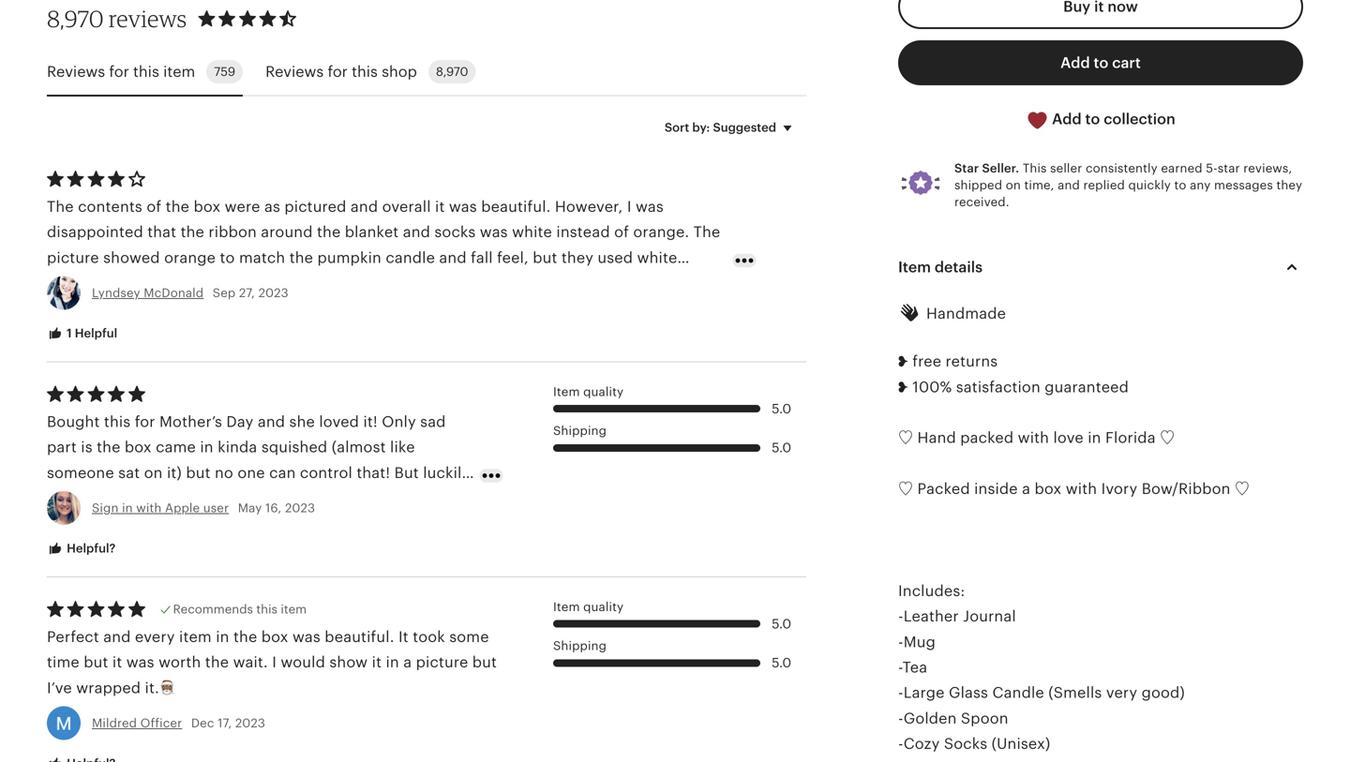 Task type: vqa. For each thing, say whether or not it's contained in the screenshot.
Registry
no



Task type: describe. For each thing, give the bounding box(es) containing it.
quality for sign in with apple user may 16, 2023
[[583, 385, 624, 399]]

sort
[[665, 120, 689, 135]]

beautiful. inside the perfect and every item in the box was beautiful. it took some time but it was worth the wait. i would show it in  a picture but i've wrapped it.🎅🏾
[[325, 629, 394, 646]]

(smells
[[1049, 685, 1102, 702]]

and up blanket
[[351, 198, 378, 215]]

i down used
[[618, 275, 622, 292]]

mildred officer link
[[92, 716, 182, 730]]

3 5.0 from the top
[[772, 617, 792, 631]]

2 - from the top
[[898, 634, 904, 651]]

sign in with apple user link
[[92, 501, 229, 515]]

it right so
[[120, 275, 130, 292]]

item inside dropdown button
[[898, 259, 931, 276]]

handmade
[[926, 305, 1006, 322]]

in inside bought this for mother's day and she loved it! only sad part is the box came in kinda squished (almost like someone sat on it) but no one can control that! but luckily everything was still intact!
[[200, 439, 214, 456]]

♡ left packed
[[898, 481, 914, 498]]

squished
[[261, 439, 328, 456]]

seller.
[[982, 161, 1020, 175]]

♡ right bow/ribbon
[[1235, 481, 1250, 498]]

lyndsey mcdonald link
[[92, 286, 204, 300]]

it up socks
[[435, 198, 445, 215]]

it up the wrapped
[[112, 654, 122, 671]]

law
[[148, 300, 173, 317]]

and inside this seller consistently earned 5-star reviews, shipped on time, and replied quickly to any messages they received.
[[1058, 178, 1080, 192]]

star
[[955, 161, 979, 175]]

this down reviews
[[133, 63, 159, 80]]

was up socks
[[449, 198, 477, 215]]

reviews,
[[1244, 161, 1293, 175]]

in right sign
[[122, 501, 133, 515]]

mildred officer dec 17, 2023
[[92, 716, 265, 730]]

someone
[[47, 464, 114, 481]]

returns
[[946, 353, 998, 370]]

is
[[81, 439, 93, 456]]

but
[[394, 464, 419, 481]]

item for sign in with apple user may 16, 2023
[[553, 385, 580, 399]]

control
[[300, 464, 353, 481]]

in down recommends
[[216, 629, 229, 646]]

very inside "the contents of the box were as pictured and overall it was beautiful. however, i was disappointed that the ribbon around the blanket and socks was white instead of orange. the picture showed orange to match the pumpkin candle and fall feel, but they used white ribbon so it didn't look very fall/autumn. i had to go buy orange ribbon before i gifted it to my mother in law for her october birthday."
[[216, 275, 247, 292]]

star seller.
[[955, 161, 1020, 175]]

to inside this seller consistently earned 5-star reviews, shipped on time, and replied quickly to any messages they received.
[[1175, 178, 1187, 192]]

add to collection button
[[898, 97, 1303, 143]]

came
[[156, 439, 196, 456]]

1
[[67, 326, 72, 340]]

time,
[[1024, 178, 1055, 192]]

show
[[330, 654, 368, 671]]

2023 for lyndsey mcdonald sep 27, 2023
[[258, 286, 289, 300]]

overall
[[382, 198, 431, 215]]

the up "fall/autumn."
[[289, 249, 313, 266]]

around
[[261, 224, 313, 241]]

1 vertical spatial 2023
[[285, 501, 315, 515]]

dec
[[191, 716, 214, 730]]

match
[[239, 249, 285, 266]]

helpful? button
[[33, 532, 130, 567]]

good)
[[1142, 685, 1185, 702]]

lyndsey mcdonald sep 27, 2023
[[92, 286, 289, 300]]

suggested
[[713, 120, 776, 135]]

perfect and every item in the box was beautiful. it took some time but it was worth the wait. i would show it in  a picture but i've wrapped it.🎅🏾
[[47, 629, 497, 697]]

to right the gifted
[[688, 275, 703, 292]]

picture inside the perfect and every item in the box was beautiful. it took some time but it was worth the wait. i would show it in  a picture but i've wrapped it.🎅🏾
[[416, 654, 468, 671]]

add to collection
[[1049, 111, 1176, 128]]

details
[[935, 259, 983, 276]]

look
[[181, 275, 212, 292]]

messages
[[1214, 178, 1273, 192]]

sort by: suggested button
[[651, 108, 813, 147]]

0 horizontal spatial orange
[[164, 249, 216, 266]]

box right inside on the right bottom
[[1035, 481, 1062, 498]]

any
[[1190, 178, 1211, 192]]

this up the perfect and every item in the box was beautiful. it took some time but it was worth the wait. i would show it in  a picture but i've wrapped it.🎅🏾
[[256, 603, 278, 617]]

go
[[403, 275, 422, 292]]

earned
[[1161, 161, 1203, 175]]

mother
[[73, 300, 126, 317]]

on inside this seller consistently earned 5-star reviews, shipped on time, and replied quickly to any messages they received.
[[1006, 178, 1021, 192]]

before
[[566, 275, 613, 292]]

1 horizontal spatial the
[[694, 224, 720, 241]]

helpful?
[[64, 542, 116, 556]]

packed
[[961, 430, 1014, 447]]

as
[[264, 198, 280, 215]]

the left wait. at the left of the page
[[205, 654, 229, 671]]

were
[[225, 198, 260, 215]]

0 vertical spatial the
[[47, 198, 74, 215]]

like
[[390, 439, 415, 456]]

1 horizontal spatial ribbon
[[209, 224, 257, 241]]

❥ free returns ❥ 100% satisfaction guaranteed
[[898, 353, 1129, 396]]

and inside the perfect and every item in the box was beautiful. it took some time but it was worth the wait. i would show it in  a picture but i've wrapped it.🎅🏾
[[103, 629, 131, 646]]

in inside "the contents of the box were as pictured and overall it was beautiful. however, i was disappointed that the ribbon around the blanket and socks was white instead of orange. the picture showed orange to match the pumpkin candle and fall feel, but they used white ribbon so it didn't look very fall/autumn. i had to go buy orange ribbon before i gifted it to my mother in law for her october birthday."
[[130, 300, 144, 317]]

instead
[[556, 224, 610, 241]]

reviews for reviews for this shop
[[265, 63, 324, 80]]

the right that
[[181, 224, 204, 241]]

1 horizontal spatial a
[[1022, 481, 1031, 498]]

it right "show"
[[372, 654, 382, 671]]

it)
[[167, 464, 182, 481]]

was up would
[[293, 629, 321, 646]]

it.🎅🏾
[[145, 680, 174, 697]]

but down 'some'
[[472, 654, 497, 671]]

pictured
[[284, 198, 347, 215]]

time
[[47, 654, 80, 671]]

add to cart button
[[898, 40, 1303, 85]]

item quality for mildred officer dec 17, 2023
[[553, 600, 624, 614]]

4 - from the top
[[898, 685, 904, 702]]

to left "go"
[[384, 275, 399, 292]]

the inside bought this for mother's day and she loved it! only sad part is the box came in kinda squished (almost like someone sat on it) but no one can control that! but luckily everything was still intact!
[[97, 439, 121, 456]]

2 horizontal spatial with
[[1066, 481, 1097, 498]]

item quality for sign in with apple user may 16, 2023
[[553, 385, 624, 399]]

that
[[147, 224, 176, 241]]

1 helpful button
[[33, 316, 131, 351]]

sad
[[420, 413, 446, 430]]

item details
[[898, 259, 983, 276]]

her
[[201, 300, 225, 317]]

every
[[135, 629, 175, 646]]

consistently
[[1086, 161, 1158, 175]]

inside
[[974, 481, 1018, 498]]

16,
[[265, 501, 282, 515]]

for down the 8,970 reviews
[[109, 63, 129, 80]]

officer
[[140, 716, 182, 730]]

free
[[913, 353, 942, 370]]

and down socks
[[439, 249, 467, 266]]

candle
[[386, 249, 435, 266]]

1 vertical spatial orange
[[458, 275, 509, 292]]

some
[[449, 629, 489, 646]]

they inside "the contents of the box were as pictured and overall it was beautiful. however, i was disappointed that the ribbon around the blanket and socks was white instead of orange. the picture showed orange to match the pumpkin candle and fall feel, but they used white ribbon so it didn't look very fall/autumn. i had to go buy orange ribbon before i gifted it to my mother in law for her october birthday."
[[562, 249, 594, 266]]

♡ right florida
[[1160, 430, 1175, 447]]

quickly
[[1129, 178, 1171, 192]]

still
[[162, 490, 187, 507]]

tea
[[903, 659, 928, 676]]

sat
[[118, 464, 140, 481]]

fall/autumn.
[[251, 275, 339, 292]]

to left match
[[220, 249, 235, 266]]

(unisex)
[[992, 736, 1051, 753]]

add for add to cart
[[1061, 54, 1090, 71]]

(almost
[[332, 439, 386, 456]]

shipped
[[955, 178, 1003, 192]]

8,970 reviews
[[47, 5, 187, 32]]

by:
[[692, 120, 710, 135]]

replied
[[1084, 178, 1125, 192]]

beautiful. inside "the contents of the box were as pictured and overall it was beautiful. however, i was disappointed that the ribbon around the blanket and socks was white instead of orange. the picture showed orange to match the pumpkin candle and fall feel, but they used white ribbon so it didn't look very fall/autumn. i had to go buy orange ribbon before i gifted it to my mother in law for her october birthday."
[[481, 198, 551, 215]]

2 5.0 from the top
[[772, 441, 792, 455]]

1 ❥ from the top
[[898, 353, 909, 370]]

glass
[[949, 685, 988, 702]]

kinda
[[218, 439, 257, 456]]

on inside bought this for mother's day and she loved it! only sad part is the box came in kinda squished (almost like someone sat on it) but no one can control that! but luckily everything was still intact!
[[144, 464, 163, 481]]

gifted
[[626, 275, 670, 292]]

used
[[598, 249, 633, 266]]



Task type: locate. For each thing, give the bounding box(es) containing it.
2 reviews from the left
[[265, 63, 324, 80]]

they down instead
[[562, 249, 594, 266]]

loved
[[319, 413, 359, 430]]

1 vertical spatial on
[[144, 464, 163, 481]]

sep
[[213, 286, 236, 300]]

1 vertical spatial shipping
[[553, 639, 607, 653]]

seller
[[1050, 161, 1083, 175]]

0 vertical spatial add
[[1061, 54, 1090, 71]]

2023 right 16,
[[285, 501, 315, 515]]

they
[[1277, 178, 1303, 192], [562, 249, 594, 266]]

box inside "the contents of the box were as pictured and overall it was beautiful. however, i was disappointed that the ribbon around the blanket and socks was white instead of orange. the picture showed orange to match the pumpkin candle and fall feel, but they used white ribbon so it didn't look very fall/autumn. i had to go buy orange ribbon before i gifted it to my mother in law for her october birthday."
[[194, 198, 221, 215]]

feel,
[[497, 249, 529, 266]]

0 horizontal spatial white
[[512, 224, 552, 241]]

for
[[109, 63, 129, 80], [328, 63, 348, 80], [177, 300, 197, 317], [135, 413, 155, 430]]

0 vertical spatial with
[[1018, 430, 1049, 447]]

with left ivory
[[1066, 481, 1097, 498]]

wrapped
[[76, 680, 141, 697]]

she
[[289, 413, 315, 430]]

1 vertical spatial ❥
[[898, 379, 909, 396]]

orange down fall
[[458, 275, 509, 292]]

1 horizontal spatial reviews
[[265, 63, 324, 80]]

i
[[627, 198, 632, 215], [344, 275, 348, 292], [618, 275, 622, 292], [272, 654, 277, 671]]

of up that
[[147, 198, 162, 215]]

0 horizontal spatial reviews
[[47, 63, 105, 80]]

florida
[[1106, 430, 1156, 447]]

picture down disappointed
[[47, 249, 99, 266]]

this
[[133, 63, 159, 80], [352, 63, 378, 80], [104, 413, 131, 430], [256, 603, 278, 617]]

8,970 up reviews for this item at the top left
[[47, 5, 104, 32]]

with left love
[[1018, 430, 1049, 447]]

1 horizontal spatial beautiful.
[[481, 198, 551, 215]]

ribbon up my
[[47, 275, 95, 292]]

1 horizontal spatial very
[[1106, 685, 1138, 702]]

item up would
[[281, 603, 307, 617]]

1 horizontal spatial orange
[[458, 275, 509, 292]]

0 vertical spatial white
[[512, 224, 552, 241]]

1 horizontal spatial white
[[637, 249, 677, 266]]

0 vertical spatial item
[[163, 63, 195, 80]]

6 - from the top
[[898, 736, 904, 753]]

5-
[[1206, 161, 1218, 175]]

white up feel,
[[512, 224, 552, 241]]

but inside bought this for mother's day and she loved it! only sad part is the box came in kinda squished (almost like someone sat on it) but no one can control that! but luckily everything was still intact!
[[186, 464, 211, 481]]

in down lyndsey mcdonald link
[[130, 300, 144, 317]]

this right bought
[[104, 413, 131, 430]]

ivory
[[1101, 481, 1138, 498]]

add for add to collection
[[1052, 111, 1082, 128]]

0 vertical spatial item quality
[[553, 385, 624, 399]]

everything
[[47, 490, 125, 507]]

0 vertical spatial beautiful.
[[481, 198, 551, 215]]

i right however, at top
[[627, 198, 632, 215]]

1 horizontal spatial on
[[1006, 178, 1021, 192]]

this inside bought this for mother's day and she loved it! only sad part is the box came in kinda squished (almost like someone sat on it) but no one can control that! but luckily everything was still intact!
[[104, 413, 131, 430]]

box left were
[[194, 198, 221, 215]]

and up candle
[[403, 224, 430, 241]]

was up fall
[[480, 224, 508, 241]]

add to cart
[[1061, 54, 1141, 71]]

2023 up october
[[258, 286, 289, 300]]

reviews
[[109, 5, 187, 32]]

ribbon down feel,
[[513, 275, 562, 292]]

0 horizontal spatial on
[[144, 464, 163, 481]]

leather
[[904, 608, 959, 625]]

0 vertical spatial picture
[[47, 249, 99, 266]]

1 horizontal spatial of
[[614, 224, 629, 241]]

i've
[[47, 680, 72, 697]]

sign
[[92, 501, 119, 515]]

intact!
[[191, 490, 238, 507]]

but up the wrapped
[[84, 654, 108, 671]]

1 vertical spatial item
[[281, 603, 307, 617]]

item up worth
[[179, 629, 212, 646]]

8,970 for 8,970
[[436, 65, 468, 79]]

this left shop
[[352, 63, 378, 80]]

1 vertical spatial add
[[1052, 111, 1082, 128]]

item details button
[[881, 245, 1320, 290]]

can
[[269, 464, 296, 481]]

ribbon down were
[[209, 224, 257, 241]]

box up wait. at the left of the page
[[261, 629, 288, 646]]

october
[[230, 300, 291, 317]]

0 vertical spatial 8,970
[[47, 5, 104, 32]]

includes:
[[898, 583, 965, 600]]

the contents of the box were as pictured and overall it was beautiful. however, i was disappointed that the ribbon around the blanket and socks was white instead of orange. the picture showed orange to match the pumpkin candle and fall feel, but they used white ribbon so it didn't look very fall/autumn. i had to go buy orange ribbon before i gifted it to my mother in law for her october birthday.
[[47, 198, 720, 317]]

shipping for sign in with apple user may 16, 2023
[[553, 424, 607, 438]]

mildred
[[92, 716, 137, 730]]

1 - from the top
[[898, 608, 904, 625]]

2 vertical spatial with
[[136, 501, 162, 515]]

reviews down the 8,970 reviews
[[47, 63, 105, 80]]

they inside this seller consistently earned 5-star reviews, shipped on time, and replied quickly to any messages they received.
[[1277, 178, 1303, 192]]

item for mildred officer dec 17, 2023
[[553, 600, 580, 614]]

part
[[47, 439, 77, 456]]

the up wait. at the left of the page
[[233, 629, 257, 646]]

add left cart
[[1061, 54, 1090, 71]]

0 vertical spatial orange
[[164, 249, 216, 266]]

❥ left 100%
[[898, 379, 909, 396]]

with left apple
[[136, 501, 162, 515]]

0 horizontal spatial the
[[47, 198, 74, 215]]

for down lyndsey mcdonald sep 27, 2023
[[177, 300, 197, 317]]

a down it at the bottom left of the page
[[403, 654, 412, 671]]

item left 759
[[163, 63, 195, 80]]

5.0
[[772, 402, 792, 416], [772, 441, 792, 455], [772, 617, 792, 631], [772, 656, 792, 670]]

very left good) on the right bottom of the page
[[1106, 685, 1138, 702]]

2 vertical spatial item
[[553, 600, 580, 614]]

box
[[194, 198, 221, 215], [125, 439, 152, 456], [1035, 481, 1062, 498], [261, 629, 288, 646]]

but inside "the contents of the box were as pictured and overall it was beautiful. however, i was disappointed that the ribbon around the blanket and socks was white instead of orange. the picture showed orange to match the pumpkin candle and fall feel, but they used white ribbon so it didn't look very fall/autumn. i had to go buy orange ribbon before i gifted it to my mother in law for her october birthday."
[[533, 249, 557, 266]]

♡ left hand
[[898, 430, 914, 447]]

0 vertical spatial quality
[[583, 385, 624, 399]]

0 horizontal spatial they
[[562, 249, 594, 266]]

quality for mildred officer dec 17, 2023
[[583, 600, 624, 614]]

guaranteed
[[1045, 379, 1129, 396]]

star
[[1218, 161, 1240, 175]]

large
[[904, 685, 945, 702]]

box inside bought this for mother's day and she loved it! only sad part is the box came in kinda squished (almost like someone sat on it) but no one can control that! but luckily everything was still intact!
[[125, 439, 152, 456]]

❥ left free
[[898, 353, 909, 370]]

1 quality from the top
[[583, 385, 624, 399]]

didn't
[[134, 275, 177, 292]]

and inside bought this for mother's day and she loved it! only sad part is the box came in kinda squished (almost like someone sat on it) but no one can control that! but luckily everything was still intact!
[[258, 413, 285, 430]]

i right wait. at the left of the page
[[272, 654, 277, 671]]

only
[[382, 413, 416, 430]]

0 vertical spatial shipping
[[553, 424, 607, 438]]

white down orange.
[[637, 249, 677, 266]]

0 horizontal spatial ribbon
[[47, 275, 95, 292]]

recommends this item
[[173, 603, 307, 617]]

0 vertical spatial on
[[1006, 178, 1021, 192]]

may
[[238, 501, 262, 515]]

love
[[1054, 430, 1084, 447]]

for inside "the contents of the box were as pictured and overall it was beautiful. however, i was disappointed that the ribbon around the blanket and socks was white instead of orange. the picture showed orange to match the pumpkin candle and fall feel, but they used white ribbon so it didn't look very fall/autumn. i had to go buy orange ribbon before i gifted it to my mother in law for her october birthday."
[[177, 300, 197, 317]]

was up orange.
[[636, 198, 664, 215]]

1 reviews from the left
[[47, 63, 105, 80]]

box up sat
[[125, 439, 152, 456]]

8,970 right shop
[[436, 65, 468, 79]]

picture down took
[[416, 654, 468, 671]]

orange.
[[633, 224, 689, 241]]

0 vertical spatial a
[[1022, 481, 1031, 498]]

for inside bought this for mother's day and she loved it! only sad part is the box came in kinda squished (almost like someone sat on it) but no one can control that! but luckily everything was still intact!
[[135, 413, 155, 430]]

5 - from the top
[[898, 710, 904, 727]]

mug
[[904, 634, 936, 651]]

0 vertical spatial they
[[1277, 178, 1303, 192]]

1 vertical spatial item quality
[[553, 600, 624, 614]]

very
[[216, 275, 247, 292], [1106, 685, 1138, 702]]

socks
[[944, 736, 988, 753]]

reviews for this item
[[47, 63, 195, 80]]

a
[[1022, 481, 1031, 498], [403, 654, 412, 671]]

buy
[[426, 275, 453, 292]]

fall
[[471, 249, 493, 266]]

for left mother's
[[135, 413, 155, 430]]

to left collection
[[1085, 111, 1100, 128]]

beautiful. up "show"
[[325, 629, 394, 646]]

0 horizontal spatial 8,970
[[47, 5, 104, 32]]

item
[[898, 259, 931, 276], [553, 385, 580, 399], [553, 600, 580, 614]]

however,
[[555, 198, 623, 215]]

item
[[163, 63, 195, 80], [281, 603, 307, 617], [179, 629, 212, 646]]

luckily
[[423, 464, 470, 481]]

the up that
[[166, 198, 189, 215]]

item for every
[[179, 629, 212, 646]]

1 shipping from the top
[[553, 424, 607, 438]]

reviews
[[47, 63, 105, 80], [265, 63, 324, 80]]

it right the gifted
[[674, 275, 684, 292]]

recommends
[[173, 603, 253, 617]]

of up used
[[614, 224, 629, 241]]

and down seller
[[1058, 178, 1080, 192]]

beautiful. up feel,
[[481, 198, 551, 215]]

wait.
[[233, 654, 268, 671]]

100%
[[913, 379, 952, 396]]

and left every
[[103, 629, 131, 646]]

1 vertical spatial they
[[562, 249, 594, 266]]

box inside the perfect and every item in the box was beautiful. it took some time but it was worth the wait. i would show it in  a picture but i've wrapped it.🎅🏾
[[261, 629, 288, 646]]

had
[[352, 275, 380, 292]]

♡ hand packed with love in florida ♡
[[898, 430, 1175, 447]]

but
[[533, 249, 557, 266], [186, 464, 211, 481], [84, 654, 108, 671], [472, 654, 497, 671]]

so
[[99, 275, 116, 292]]

1 vertical spatial picture
[[416, 654, 468, 671]]

0 horizontal spatial a
[[403, 654, 412, 671]]

3 - from the top
[[898, 659, 903, 676]]

1 vertical spatial very
[[1106, 685, 1138, 702]]

in down it at the bottom left of the page
[[386, 654, 399, 671]]

0 horizontal spatial beautiful.
[[325, 629, 394, 646]]

1 vertical spatial beautiful.
[[325, 629, 394, 646]]

1 vertical spatial white
[[637, 249, 677, 266]]

picture inside "the contents of the box were as pictured and overall it was beautiful. however, i was disappointed that the ribbon around the blanket and socks was white instead of orange. the picture showed orange to match the pumpkin candle and fall feel, but they used white ribbon so it didn't look very fall/autumn. i had to go buy orange ribbon before i gifted it to my mother in law for her october birthday."
[[47, 249, 99, 266]]

candle
[[993, 685, 1045, 702]]

0 vertical spatial ❥
[[898, 353, 909, 370]]

shipping for mildred officer dec 17, 2023
[[553, 639, 607, 653]]

was inside bought this for mother's day and she loved it! only sad part is the box came in kinda squished (almost like someone sat on it) but no one can control that! but luckily everything was still intact!
[[129, 490, 157, 507]]

was down sat
[[129, 490, 157, 507]]

2023 right the 17,
[[235, 716, 265, 730]]

1 vertical spatial item
[[553, 385, 580, 399]]

the right is
[[97, 439, 121, 456]]

item inside the perfect and every item in the box was beautiful. it took some time but it was worth the wait. i would show it in  a picture but i've wrapped it.🎅🏾
[[179, 629, 212, 646]]

1 horizontal spatial picture
[[416, 654, 468, 671]]

on
[[1006, 178, 1021, 192], [144, 464, 163, 481]]

to left cart
[[1094, 54, 1109, 71]]

bought
[[47, 413, 100, 430]]

1 item quality from the top
[[553, 385, 624, 399]]

1 horizontal spatial with
[[1018, 430, 1049, 447]]

2 vertical spatial 2023
[[235, 716, 265, 730]]

a inside the perfect and every item in the box was beautiful. it took some time but it was worth the wait. i would show it in  a picture but i've wrapped it.🎅🏾
[[403, 654, 412, 671]]

0 vertical spatial very
[[216, 275, 247, 292]]

1 vertical spatial with
[[1066, 481, 1097, 498]]

0 vertical spatial of
[[147, 198, 162, 215]]

2 horizontal spatial ribbon
[[513, 275, 562, 292]]

spoon
[[961, 710, 1009, 727]]

reviews for reviews for this item
[[47, 63, 105, 80]]

1 vertical spatial 8,970
[[436, 65, 468, 79]]

item for this
[[163, 63, 195, 80]]

on left the it)
[[144, 464, 163, 481]]

and left she
[[258, 413, 285, 430]]

8,970
[[47, 5, 104, 32], [436, 65, 468, 79]]

0 horizontal spatial very
[[216, 275, 247, 292]]

i inside the perfect and every item in the box was beautiful. it took some time but it was worth the wait. i would show it in  a picture but i've wrapped it.🎅🏾
[[272, 654, 277, 671]]

the up disappointed
[[47, 198, 74, 215]]

2023 for mildred officer dec 17, 2023
[[235, 716, 265, 730]]

birthday.
[[295, 300, 359, 317]]

in down mother's
[[200, 439, 214, 456]]

blanket
[[345, 224, 399, 241]]

very inside includes: -leather journal -mug -tea -large glass candle (smells very good) -golden spoon -cozy socks (unisex)
[[1106, 685, 1138, 702]]

but right feel,
[[533, 249, 557, 266]]

cart
[[1112, 54, 1141, 71]]

very up "her"
[[216, 275, 247, 292]]

but right the it)
[[186, 464, 211, 481]]

add up seller
[[1052, 111, 1082, 128]]

2 vertical spatial item
[[179, 629, 212, 646]]

lyndsey
[[92, 286, 140, 300]]

for left shop
[[328, 63, 348, 80]]

the right orange.
[[694, 224, 720, 241]]

the
[[47, 198, 74, 215], [694, 224, 720, 241]]

packed
[[918, 481, 970, 498]]

mother's
[[159, 413, 222, 430]]

2 shipping from the top
[[553, 639, 607, 653]]

1 vertical spatial the
[[694, 224, 720, 241]]

tab list containing reviews for this item
[[47, 49, 806, 97]]

1 vertical spatial quality
[[583, 600, 624, 614]]

tab list
[[47, 49, 806, 97]]

to down earned
[[1175, 178, 1187, 192]]

8,970 for 8,970 reviews
[[47, 5, 104, 32]]

orange up the look
[[164, 249, 216, 266]]

1 5.0 from the top
[[772, 402, 792, 416]]

a right inside on the right bottom
[[1022, 481, 1031, 498]]

pumpkin
[[317, 249, 382, 266]]

2 item quality from the top
[[553, 600, 624, 614]]

1 horizontal spatial they
[[1277, 178, 1303, 192]]

was down every
[[126, 654, 154, 671]]

disappointed
[[47, 224, 143, 241]]

2 quality from the top
[[583, 600, 624, 614]]

0 horizontal spatial of
[[147, 198, 162, 215]]

they down reviews,
[[1277, 178, 1303, 192]]

in right love
[[1088, 430, 1101, 447]]

1 vertical spatial a
[[403, 654, 412, 671]]

0 horizontal spatial picture
[[47, 249, 99, 266]]

0 vertical spatial item
[[898, 259, 931, 276]]

4 5.0 from the top
[[772, 656, 792, 670]]

2 ❥ from the top
[[898, 379, 909, 396]]

my
[[47, 300, 69, 317]]

i left had
[[344, 275, 348, 292]]

on down seller.
[[1006, 178, 1021, 192]]

0 vertical spatial 2023
[[258, 286, 289, 300]]

1 horizontal spatial 8,970
[[436, 65, 468, 79]]

0 horizontal spatial with
[[136, 501, 162, 515]]

reviews right 759
[[265, 63, 324, 80]]

the down 'pictured'
[[317, 224, 341, 241]]

1 vertical spatial of
[[614, 224, 629, 241]]



